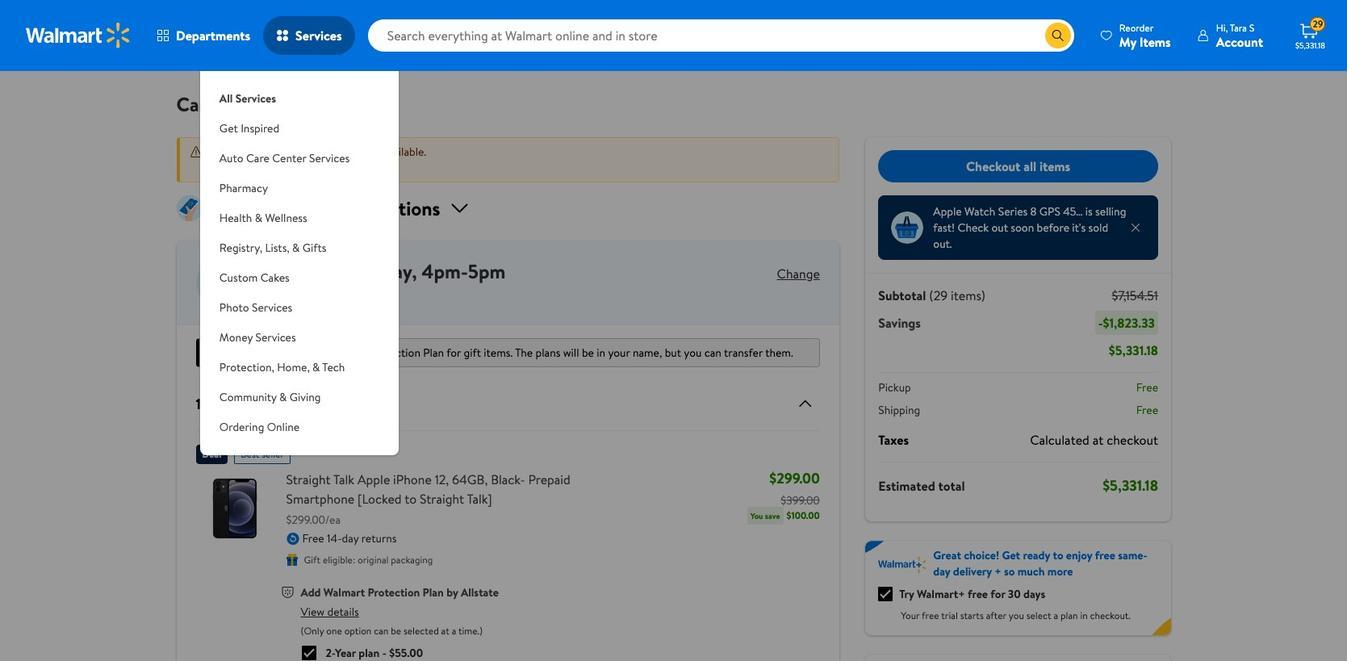 Task type: vqa. For each thing, say whether or not it's contained in the screenshot.


Task type: locate. For each thing, give the bounding box(es) containing it.
2 horizontal spatial free
[[1095, 547, 1115, 564]]

to down iphone
[[405, 490, 417, 508]]

online
[[267, 419, 300, 435]]

seller
[[262, 447, 284, 461]]

today, 4pm-5pm element
[[365, 258, 506, 285]]

0 vertical spatial free
[[1095, 547, 1115, 564]]

& left giving
[[279, 389, 287, 405]]

0 horizontal spatial at
[[441, 624, 450, 638]]

1 horizontal spatial details
[[327, 604, 359, 620]]

(29 right subtotal
[[929, 287, 948, 304]]

banner
[[865, 541, 1171, 635]]

walmart
[[325, 345, 366, 361], [324, 584, 365, 600]]

2
[[209, 144, 215, 160]]

1 vertical spatial apple
[[358, 471, 390, 488]]

protection, home, & tech button
[[200, 353, 399, 383]]

1 vertical spatial be
[[391, 624, 401, 638]]

in inside '2 items in your cart are currently unavailable. view details'
[[247, 144, 256, 160]]

day inside great choice! get ready to enjoy free same- day delivery + so much more
[[933, 564, 950, 580]]

items up ordering at left bottom
[[213, 394, 248, 414]]

0 vertical spatial in
[[247, 144, 256, 160]]

2 horizontal spatial in
[[1080, 609, 1088, 622]]

gift
[[464, 345, 481, 361]]

banner containing great choice! get ready to enjoy free same- day delivery + so much more
[[865, 541, 1171, 635]]

0 horizontal spatial details
[[235, 160, 267, 176]]

cart
[[176, 90, 214, 118]]

plan left the by
[[423, 584, 444, 600]]

view details button up pharmacy
[[209, 160, 267, 176]]

0 vertical spatial apple
[[933, 203, 962, 220]]

soon
[[1011, 220, 1034, 236]]

gift
[[304, 553, 321, 566]]

free right "enjoy"
[[1095, 547, 1115, 564]]

& left the gifts
[[292, 240, 300, 256]]

1 vertical spatial to
[[1053, 547, 1063, 564]]

1 horizontal spatial (29
[[929, 287, 948, 304]]

1 vertical spatial selected
[[404, 624, 439, 638]]

0 vertical spatial selected
[[262, 345, 303, 361]]

0 vertical spatial get
[[219, 120, 238, 136]]

0 vertical spatial details
[[235, 160, 267, 176]]

smartphone
[[286, 490, 355, 508]]

free left trial
[[922, 609, 939, 622]]

1 vertical spatial for
[[990, 586, 1005, 602]]

1 horizontal spatial free
[[967, 586, 988, 602]]

1 vertical spatial view
[[301, 604, 325, 620]]

change button
[[777, 265, 820, 283]]

much
[[1017, 564, 1045, 580]]

Your free trial starts after you select a plan in checkout. checkbox
[[878, 587, 893, 601]]

services right cart
[[309, 150, 350, 166]]

straight talk apple iphone 12, 64gb, black- prepaid smartphone [locked to straight talk], with add-on services, $299.00/ea, 1 in cart gift eligible image
[[196, 470, 273, 547]]

free pickup today, 4pm-5pm
[[261, 258, 506, 285]]

alert
[[176, 137, 839, 182]]

get down cart (29 items)
[[219, 120, 238, 136]]

be
[[582, 345, 594, 361], [391, 624, 401, 638]]

0 vertical spatial a
[[1053, 609, 1058, 622]]

$5,331.18 down $1,823.33
[[1109, 341, 1158, 359]]

ordering online button
[[200, 413, 399, 442]]

view up (only
[[301, 604, 325, 620]]

0 horizontal spatial can
[[374, 624, 389, 638]]

alert containing 2 items in your cart are currently unavailable.
[[176, 137, 839, 182]]

1 vertical spatial walmart
[[324, 584, 365, 600]]

0 vertical spatial you
[[684, 345, 702, 361]]

0 horizontal spatial your
[[258, 144, 280, 160]]

health & wellness button
[[200, 203, 399, 233]]

1 vertical spatial items)
[[951, 287, 985, 304]]

1 vertical spatial free
[[967, 586, 988, 602]]

1 horizontal spatial apple
[[933, 203, 962, 220]]

money services button
[[200, 323, 399, 353]]

services up protection, home, & tech
[[255, 329, 296, 346]]

1 vertical spatial day
[[933, 564, 950, 580]]

$5,331.18 down 29
[[1296, 40, 1325, 51]]

subtotal (29 items)
[[878, 287, 985, 304]]

you right after
[[1009, 609, 1024, 622]]

apple inside straight talk apple iphone 12, 64gb, black- prepaid smartphone [locked to straight talk] $299.00/ea
[[358, 471, 390, 488]]

1 horizontal spatial items)
[[951, 287, 985, 304]]

0 vertical spatial to
[[405, 490, 417, 508]]

view up pharmacy
[[209, 160, 233, 176]]

before
[[1037, 220, 1069, 236]]

name,
[[633, 345, 662, 361]]

items inside '2 items in your cart are currently unavailable. view details'
[[217, 144, 244, 160]]

for left gift
[[447, 345, 461, 361]]

0 horizontal spatial selected
[[262, 345, 303, 361]]

1 horizontal spatial you
[[1009, 609, 1024, 622]]

1 horizontal spatial get
[[1002, 547, 1020, 564]]

1 vertical spatial straight
[[420, 490, 464, 508]]

0 horizontal spatial to
[[405, 490, 417, 508]]

get inspired
[[219, 120, 279, 136]]

1 vertical spatial your
[[608, 345, 630, 361]]

a left time.)
[[452, 624, 456, 638]]

out
[[991, 220, 1008, 236]]

selected inside view details (only one option can be selected at a time.)
[[404, 624, 439, 638]]

0 horizontal spatial be
[[391, 624, 401, 638]]

items) up the inspired
[[250, 90, 302, 118]]

1 horizontal spatial to
[[1053, 547, 1063, 564]]

0 vertical spatial at
[[1092, 431, 1103, 449]]

2-Year plan - $55.00 checkbox
[[302, 646, 316, 660]]

services for money services
[[255, 329, 296, 346]]

check
[[957, 220, 989, 236]]

details up one
[[327, 604, 359, 620]]

to inside straight talk apple iphone 12, 64gb, black- prepaid smartphone [locked to straight talk] $299.00/ea
[[405, 490, 417, 508]]

$7,154.51
[[1112, 287, 1158, 304]]

0 vertical spatial plan
[[423, 345, 444, 361]]

lists,
[[265, 240, 290, 256]]

day up the 'eligible:'
[[342, 530, 359, 547]]

straight down the 12,
[[420, 490, 464, 508]]

1 horizontal spatial for
[[990, 586, 1005, 602]]

prepaid
[[528, 471, 571, 488]]

10
[[196, 394, 210, 414]]

in right 'auto'
[[247, 144, 256, 160]]

hi,
[[1216, 21, 1228, 34]]

+
[[994, 564, 1001, 580]]

1 horizontal spatial day
[[933, 564, 950, 580]]

plan
[[1060, 609, 1078, 622]]

0 horizontal spatial a
[[452, 624, 456, 638]]

same-
[[1118, 547, 1147, 564]]

your left cart
[[258, 144, 280, 160]]

the
[[306, 345, 322, 361]]

1 vertical spatial get
[[1002, 547, 1020, 564]]

straight up smartphone
[[286, 471, 331, 488]]

0 horizontal spatial in
[[247, 144, 256, 160]]

items for 10 items
[[213, 394, 248, 414]]

health & wellness
[[219, 210, 307, 226]]

the
[[515, 345, 533, 361]]

a
[[1053, 609, 1058, 622], [452, 624, 456, 638]]

1 horizontal spatial a
[[1053, 609, 1058, 622]]

items right all
[[1039, 157, 1070, 175]]

0 horizontal spatial view details button
[[209, 160, 267, 176]]

protection up view details (only one option can be selected at a time.)
[[368, 584, 420, 600]]

calculated at checkout
[[1030, 431, 1158, 449]]

fast!
[[933, 220, 955, 236]]

services for all services
[[235, 90, 276, 107]]

plans
[[536, 345, 561, 361]]

in inside "banner"
[[1080, 609, 1088, 622]]

checkout
[[966, 157, 1020, 175]]

0 horizontal spatial free
[[922, 609, 939, 622]]

(29 for cart
[[217, 90, 245, 118]]

get inside great choice! get ready to enjoy free same- day delivery + so much more
[[1002, 547, 1020, 564]]

auto
[[219, 150, 243, 166]]

items) down out.
[[951, 287, 985, 304]]

get right +
[[1002, 547, 1020, 564]]

view details (only one option can be selected at a time.)
[[301, 604, 483, 638]]

at left time.)
[[441, 624, 450, 638]]

more
[[1047, 564, 1073, 580]]

30
[[1008, 586, 1021, 602]]

1 vertical spatial a
[[452, 624, 456, 638]]

0 horizontal spatial day
[[342, 530, 359, 547]]

0 vertical spatial for
[[447, 345, 461, 361]]

money
[[219, 329, 253, 346]]

1 vertical spatial (29
[[929, 287, 948, 304]]

1 vertical spatial can
[[374, 624, 389, 638]]

day
[[342, 530, 359, 547], [933, 564, 950, 580]]

apple up [locked
[[358, 471, 390, 488]]

a left plan
[[1053, 609, 1058, 622]]

services up all services link
[[296, 27, 342, 44]]

checkout all items
[[966, 157, 1070, 175]]

services right all
[[235, 90, 276, 107]]

(29 for subtotal
[[929, 287, 948, 304]]

packaging
[[391, 553, 433, 566]]

details inside view details (only one option can be selected at a time.)
[[327, 604, 359, 620]]

0 vertical spatial can
[[705, 345, 722, 361]]

& right 'health'
[[255, 210, 262, 226]]

0 horizontal spatial get
[[219, 120, 238, 136]]

12,
[[435, 471, 449, 488]]

straight talk apple iphone 12, 64gb, black- prepaid smartphone [locked to straight talk] $299.00/ea
[[286, 471, 571, 528]]

pharmacy
[[219, 180, 268, 196]]

2 vertical spatial $5,331.18
[[1103, 476, 1158, 496]]

less than x qty image
[[891, 212, 923, 244]]

services inside dropdown button
[[252, 300, 292, 316]]

1 horizontal spatial view
[[301, 604, 325, 620]]

so
[[1004, 564, 1015, 580]]

free up starts
[[967, 586, 988, 602]]

0 vertical spatial walmart
[[325, 345, 366, 361]]

view
[[209, 160, 233, 176], [301, 604, 325, 620]]

reorder my items
[[1120, 21, 1171, 50]]

get inside dropdown button
[[219, 120, 238, 136]]

(29 up "get inspired"
[[217, 90, 245, 118]]

29
[[1313, 17, 1324, 31]]

delivery
[[953, 564, 992, 580]]

1 vertical spatial plan
[[423, 584, 444, 600]]

0 vertical spatial your
[[258, 144, 280, 160]]

2 vertical spatial in
[[1080, 609, 1088, 622]]

1 vertical spatial details
[[327, 604, 359, 620]]

clear search field text image
[[1026, 29, 1039, 42]]

selected
[[262, 345, 303, 361], [404, 624, 439, 638]]

1 horizontal spatial can
[[705, 345, 722, 361]]

(29
[[217, 90, 245, 118], [929, 287, 948, 304]]

10 items
[[196, 394, 248, 414]]

time.)
[[459, 624, 483, 638]]

items right the 2
[[217, 144, 244, 160]]

0 vertical spatial items)
[[250, 90, 302, 118]]

view inside view details (only one option can be selected at a time.)
[[301, 604, 325, 620]]

charlotte supercenter button
[[261, 286, 387, 312]]

0 horizontal spatial view
[[209, 160, 233, 176]]

protection
[[368, 345, 421, 361], [368, 584, 420, 600]]

walmart down the 'eligible:'
[[324, 584, 365, 600]]

1 vertical spatial you
[[1009, 609, 1024, 622]]

plan left gift
[[423, 345, 444, 361]]

items inside checkout all items button
[[1039, 157, 1070, 175]]

0 vertical spatial view details button
[[209, 160, 267, 176]]

be right will
[[582, 345, 594, 361]]

details
[[235, 160, 267, 176], [327, 604, 359, 620]]

view details button up one
[[301, 604, 359, 620]]

at left 'checkout'
[[1092, 431, 1103, 449]]

day up walmart+ on the right bottom
[[933, 564, 950, 580]]

1 vertical spatial in
[[597, 345, 606, 361]]

your
[[901, 609, 919, 622]]

checkout.
[[1090, 609, 1130, 622]]

0 vertical spatial (29
[[217, 90, 245, 118]]

apple
[[933, 203, 962, 220], [358, 471, 390, 488]]

close nudge image
[[1129, 221, 1142, 234]]

0 vertical spatial straight
[[286, 471, 331, 488]]

total
[[938, 477, 965, 494]]

plan
[[423, 345, 444, 361], [423, 584, 444, 600]]

are
[[305, 144, 321, 160]]

photo services
[[219, 300, 292, 316]]

can left "transfer"
[[705, 345, 722, 361]]

0 horizontal spatial apple
[[358, 471, 390, 488]]

apple left watch
[[933, 203, 962, 220]]

5pm
[[468, 258, 506, 285]]

items) for subtotal (29 items)
[[951, 287, 985, 304]]

all
[[1023, 157, 1036, 175]]

0 vertical spatial view
[[209, 160, 233, 176]]

$5,331.18 down 'checkout'
[[1103, 476, 1158, 496]]

Walmart Site-Wide search field
[[368, 19, 1074, 52]]

your left name,
[[608, 345, 630, 361]]

[locked
[[358, 490, 402, 508]]

all services
[[219, 90, 276, 107]]

can right option
[[374, 624, 389, 638]]

details up pharmacy
[[235, 160, 267, 176]]

you right but at the bottom
[[684, 345, 702, 361]]

your inside '2 items in your cart are currently unavailable. view details'
[[258, 144, 280, 160]]

0 horizontal spatial (29
[[217, 90, 245, 118]]

protection right "tech"
[[368, 345, 421, 361]]

be right option
[[391, 624, 401, 638]]

walmart right the
[[325, 345, 366, 361]]

for left the 30
[[990, 586, 1005, 602]]

services down cakes
[[252, 300, 292, 316]]

1 horizontal spatial be
[[582, 345, 594, 361]]

registry, lists, & gifts
[[219, 240, 326, 256]]

to left "enjoy"
[[1053, 547, 1063, 564]]

1 horizontal spatial selected
[[404, 624, 439, 638]]

in right will
[[597, 345, 606, 361]]

custom
[[219, 270, 258, 286]]

0 horizontal spatial items)
[[250, 90, 302, 118]]

your free trial starts after you select a plan in checkout.
[[901, 609, 1130, 622]]

to
[[405, 490, 417, 508], [1053, 547, 1063, 564]]

1 horizontal spatial at
[[1092, 431, 1103, 449]]

gifteligibleicon image
[[286, 553, 297, 566]]

gps
[[1039, 203, 1060, 220]]

in right plan
[[1080, 609, 1088, 622]]

1 vertical spatial at
[[441, 624, 450, 638]]

1 vertical spatial view details button
[[301, 604, 359, 620]]



Task type: describe. For each thing, give the bounding box(es) containing it.
try
[[899, 586, 914, 602]]

you've selected the walmart protection plan for gift items. the plans will be in your name, but you can transfer them.
[[228, 345, 793, 361]]

(only
[[301, 624, 324, 638]]

hide all items image
[[789, 394, 815, 413]]

them.
[[765, 345, 793, 361]]

at inside view details (only one option can be selected at a time.)
[[441, 624, 450, 638]]

deal
[[202, 447, 221, 461]]

0 horizontal spatial straight
[[286, 471, 331, 488]]

but
[[665, 345, 681, 361]]

0 vertical spatial $5,331.18
[[1296, 40, 1325, 51]]

community
[[219, 389, 277, 405]]

you inside "banner"
[[1009, 609, 1024, 622]]

$299.00/ea
[[286, 512, 341, 528]]

tara
[[1230, 21, 1247, 34]]

straight talk apple iphone 12, 64gb, black- prepaid smartphone [locked to straight talk] link
[[286, 470, 623, 509]]

charlotte supercenter
[[261, 290, 387, 307]]

checkout all items button
[[878, 150, 1158, 182]]

photo services button
[[200, 293, 399, 323]]

0 horizontal spatial you
[[684, 345, 702, 361]]

ordering online
[[219, 419, 300, 435]]

after
[[986, 609, 1006, 622]]

to inside great choice! get ready to enjoy free same- day delivery + so much more
[[1053, 547, 1063, 564]]

wellness
[[265, 210, 307, 226]]

8
[[1030, 203, 1037, 220]]

inspired
[[241, 120, 279, 136]]

days
[[1023, 586, 1045, 602]]

gift eligible: original packaging
[[304, 553, 433, 566]]

Search search field
[[368, 19, 1074, 52]]

departments
[[176, 27, 250, 44]]

1 horizontal spatial straight
[[420, 490, 464, 508]]

returns
[[361, 530, 397, 547]]

money services
[[219, 329, 296, 346]]

by
[[447, 584, 458, 600]]

auto care center services
[[219, 150, 350, 166]]

account
[[1216, 33, 1263, 50]]

cart (29 items)
[[176, 90, 302, 118]]

4pm-
[[422, 258, 468, 285]]

a inside "banner"
[[1053, 609, 1058, 622]]

items for 2 items in your cart are currently unavailable. view details
[[217, 144, 244, 160]]

free inside great choice! get ready to enjoy free same- day delivery + so much more
[[1095, 547, 1115, 564]]

original
[[358, 553, 389, 566]]

custom cakes button
[[200, 263, 399, 293]]

today,
[[365, 258, 417, 285]]

view inside '2 items in your cart are currently unavailable. view details'
[[209, 160, 233, 176]]

is
[[1085, 203, 1093, 220]]

one
[[326, 624, 342, 638]]

details inside '2 items in your cart are currently unavailable. view details'
[[235, 160, 267, 176]]

selling
[[1095, 203, 1126, 220]]

1 vertical spatial protection
[[368, 584, 420, 600]]

search icon image
[[1052, 29, 1065, 42]]

1 vertical spatial $5,331.18
[[1109, 341, 1158, 359]]

services inside popup button
[[296, 27, 342, 44]]

1 horizontal spatial your
[[608, 345, 630, 361]]

2 vertical spatial free
[[922, 609, 939, 622]]

home,
[[277, 359, 310, 375]]

& left "tech"
[[313, 359, 320, 375]]

watch
[[964, 203, 995, 220]]

great
[[933, 547, 961, 564]]

walmart plus image
[[878, 557, 927, 573]]

you
[[751, 510, 763, 522]]

0 vertical spatial protection
[[368, 345, 421, 361]]

unavailable.
[[371, 144, 426, 160]]

protection, home, & tech
[[219, 359, 345, 375]]

-
[[1098, 314, 1103, 332]]

0 horizontal spatial for
[[447, 345, 461, 361]]

registry,
[[219, 240, 263, 256]]

apple inside apple watch series 8 gps 45... is selling fast! check out soon before it's sold out.
[[933, 203, 962, 220]]

$299.00
[[770, 468, 820, 488]]

talk
[[333, 471, 354, 488]]

apple watch series 8 gps 45... is selling fast! check out soon before it's sold out.
[[933, 203, 1126, 252]]

& inside dropdown button
[[279, 389, 287, 405]]

subtotal
[[878, 287, 926, 304]]

my
[[1120, 33, 1137, 50]]

be inside view details (only one option can be selected at a time.)
[[391, 624, 401, 638]]

45...
[[1063, 203, 1083, 220]]

eligible:
[[323, 553, 355, 566]]

items) for cart (29 items)
[[250, 90, 302, 118]]

sold
[[1088, 220, 1108, 236]]

1 horizontal spatial in
[[597, 345, 606, 361]]

black-
[[491, 471, 525, 488]]

view details button inside 'alert'
[[209, 160, 267, 176]]

savings
[[878, 314, 921, 332]]

shipping
[[878, 402, 920, 418]]

pharmacy button
[[200, 174, 399, 203]]

can inside view details (only one option can be selected at a time.)
[[374, 624, 389, 638]]

0 vertical spatial be
[[582, 345, 594, 361]]

pickup
[[303, 258, 360, 285]]

enjoy
[[1066, 547, 1092, 564]]

try walmart+ free for 30 days
[[899, 586, 1045, 602]]

save
[[765, 510, 780, 522]]

walmart image
[[26, 23, 131, 48]]

tech
[[322, 359, 345, 375]]

-$1,823.33
[[1098, 314, 1155, 332]]

walmart+
[[917, 586, 965, 602]]

services for photo services
[[252, 300, 292, 316]]

option
[[344, 624, 372, 638]]

$1,823.33
[[1103, 314, 1155, 332]]

best
[[241, 447, 259, 461]]

auto care center services button
[[200, 144, 399, 174]]

center
[[272, 150, 307, 166]]

community & giving
[[219, 389, 321, 405]]

starts
[[960, 609, 984, 622]]

photo
[[219, 300, 249, 316]]

add walmart protection plan by allstate
[[301, 584, 499, 600]]

for inside "banner"
[[990, 586, 1005, 602]]

a inside view details (only one option can be selected at a time.)
[[452, 624, 456, 638]]

1 horizontal spatial view details button
[[301, 604, 359, 620]]

health
[[219, 210, 252, 226]]

ready
[[1023, 547, 1050, 564]]

custom cakes
[[219, 270, 290, 286]]

0 vertical spatial day
[[342, 530, 359, 547]]

supercenter
[[318, 290, 387, 307]]

free 14-day returns
[[302, 530, 397, 547]]



